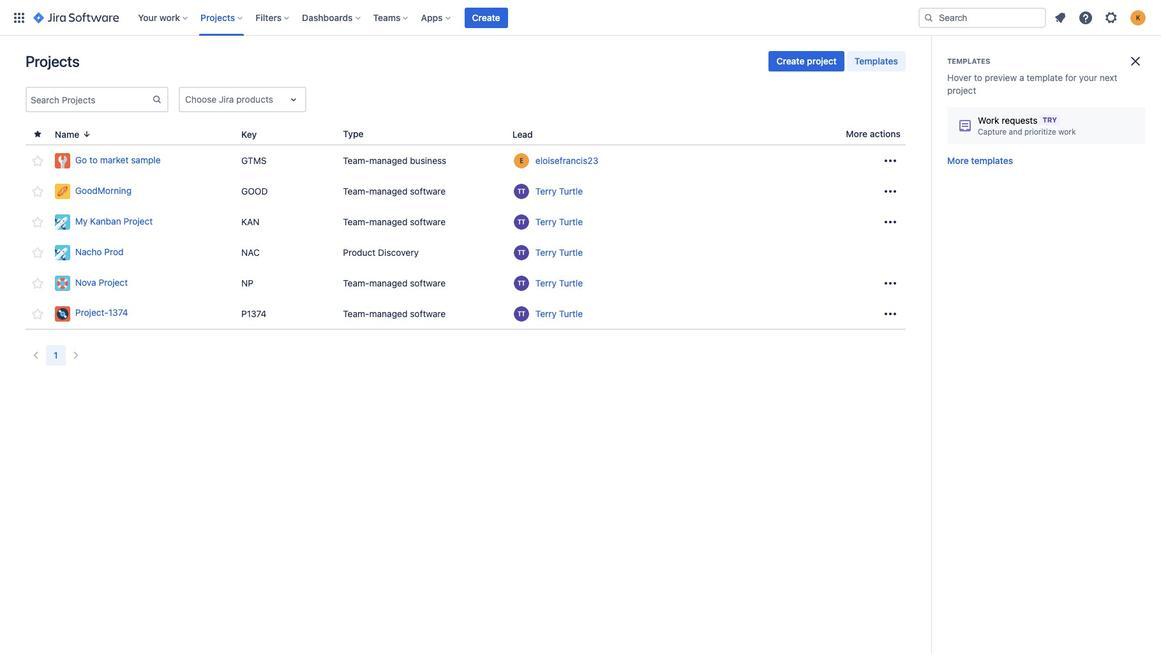 Task type: vqa. For each thing, say whether or not it's contained in the screenshot.
P1374's Turtle
yes



Task type: locate. For each thing, give the bounding box(es) containing it.
0 horizontal spatial templates
[[855, 56, 899, 66]]

0 vertical spatial to
[[975, 72, 983, 83]]

create inside 'button'
[[472, 12, 500, 23]]

1 horizontal spatial projects
[[201, 12, 235, 23]]

4 team- from the top
[[343, 278, 369, 289]]

terry turtle for np
[[536, 278, 583, 289]]

a
[[1020, 72, 1025, 83]]

software for p1374
[[410, 308, 446, 319]]

3 team- from the top
[[343, 216, 369, 227]]

1 team-managed software from the top
[[343, 186, 446, 197]]

1 vertical spatial more
[[948, 155, 969, 166]]

terry turtle button
[[513, 183, 808, 201], [513, 213, 808, 231], [513, 244, 808, 262], [513, 275, 808, 292]]

0 vertical spatial project
[[807, 56, 837, 66]]

terry turtle inside popup button
[[536, 308, 583, 319]]

0 horizontal spatial work
[[160, 12, 180, 23]]

1 horizontal spatial project
[[948, 85, 977, 96]]

0 horizontal spatial create
[[472, 12, 500, 23]]

1 terry from the top
[[536, 186, 557, 197]]

terry turtle link for p1374
[[536, 308, 583, 320]]

software for kan
[[410, 216, 446, 227]]

5 terry turtle link from the top
[[536, 308, 583, 320]]

projects inside projects popup button
[[201, 12, 235, 23]]

team- for gtms
[[343, 155, 369, 166]]

to right go
[[89, 154, 98, 165]]

project left templates 'button'
[[807, 56, 837, 66]]

1 vertical spatial project
[[948, 85, 977, 96]]

0 vertical spatial project
[[124, 216, 153, 227]]

star nacho prod image
[[30, 245, 45, 261]]

projects
[[201, 12, 235, 23], [26, 52, 80, 70]]

terry turtle button for np
[[513, 275, 808, 292]]

group containing create project
[[769, 51, 906, 72]]

to right hover
[[975, 72, 983, 83]]

templates inside templates 'button'
[[855, 56, 899, 66]]

3 team-managed software from the top
[[343, 278, 446, 289]]

5 managed from the top
[[369, 308, 408, 319]]

dashboards button
[[298, 7, 366, 28]]

terry for kan
[[536, 216, 557, 227]]

your
[[138, 12, 157, 23]]

2 terry turtle button from the top
[[513, 213, 808, 231]]

your
[[1080, 72, 1098, 83]]

turtle for np
[[559, 278, 583, 289]]

Choose Jira products text field
[[185, 93, 188, 106]]

1 vertical spatial work
[[1059, 127, 1076, 137]]

3 turtle from the top
[[559, 247, 583, 258]]

1 horizontal spatial create
[[777, 56, 805, 66]]

managed
[[369, 155, 408, 166], [369, 186, 408, 197], [369, 216, 408, 227], [369, 278, 408, 289], [369, 308, 408, 319]]

create for create project
[[777, 56, 805, 66]]

2 managed from the top
[[369, 186, 408, 197]]

to
[[975, 72, 983, 83], [89, 154, 98, 165]]

filters button
[[252, 7, 294, 28]]

turtle
[[559, 186, 583, 197], [559, 216, 583, 227], [559, 247, 583, 258], [559, 278, 583, 289], [559, 308, 583, 319]]

to inside hover to preview a template for your next project
[[975, 72, 983, 83]]

lead button
[[508, 127, 548, 141]]

terry for nac
[[536, 247, 557, 258]]

work inside your work dropdown button
[[160, 12, 180, 23]]

banner
[[0, 0, 1162, 36]]

work
[[160, 12, 180, 23], [1059, 127, 1076, 137]]

eloisefrancis23
[[536, 155, 599, 166]]

1 terry turtle from the top
[[536, 186, 583, 197]]

project
[[124, 216, 153, 227], [99, 277, 128, 288]]

go
[[75, 154, 87, 165]]

preview
[[985, 72, 1017, 83]]

templates
[[972, 155, 1014, 166]]

3 terry from the top
[[536, 247, 557, 258]]

1 terry turtle button from the top
[[513, 183, 808, 201]]

3 terry turtle link from the top
[[536, 247, 583, 259]]

type
[[343, 128, 364, 139]]

work requests try capture and prioritize work
[[978, 115, 1076, 137]]

create project button
[[769, 51, 845, 72]]

5 terry from the top
[[536, 308, 557, 319]]

group
[[769, 51, 906, 72]]

0 horizontal spatial more
[[846, 128, 868, 139]]

project
[[807, 56, 837, 66], [948, 85, 977, 96]]

2 team- from the top
[[343, 186, 369, 197]]

hover to preview a template for your next project
[[948, 72, 1118, 96]]

prioritize
[[1025, 127, 1057, 137]]

3 terry turtle button from the top
[[513, 244, 808, 262]]

nacho prod link
[[55, 245, 231, 261]]

dashboards
[[302, 12, 353, 23]]

0 horizontal spatial project
[[807, 56, 837, 66]]

name
[[55, 129, 79, 140]]

project down "goodmorning" link
[[124, 216, 153, 227]]

settings image
[[1104, 10, 1120, 25]]

template
[[1027, 72, 1063, 83]]

software for np
[[410, 278, 446, 289]]

jira software image
[[33, 10, 119, 25], [33, 10, 119, 25]]

my kanban project
[[75, 216, 153, 227]]

1 horizontal spatial to
[[975, 72, 983, 83]]

1 team- from the top
[[343, 155, 369, 166]]

create for create
[[472, 12, 500, 23]]

2 terry from the top
[[536, 216, 557, 227]]

more templates
[[948, 155, 1014, 166]]

0 vertical spatial work
[[160, 12, 180, 23]]

0 vertical spatial more
[[846, 128, 868, 139]]

team- for p1374
[[343, 308, 369, 319]]

0 vertical spatial projects
[[201, 12, 235, 23]]

terry turtle link inside popup button
[[536, 308, 583, 320]]

terry turtle link
[[536, 185, 583, 198], [536, 216, 583, 229], [536, 247, 583, 259], [536, 277, 583, 290], [536, 308, 583, 320]]

1 managed from the top
[[369, 155, 408, 166]]

key
[[241, 129, 257, 140]]

project right nova
[[99, 277, 128, 288]]

turtle for nac
[[559, 247, 583, 258]]

0 vertical spatial create
[[472, 12, 500, 23]]

managed for gtms
[[369, 155, 408, 166]]

0 horizontal spatial to
[[89, 154, 98, 165]]

to for market
[[89, 154, 98, 165]]

previous image
[[28, 348, 43, 363]]

0 horizontal spatial projects
[[26, 52, 80, 70]]

3 terry turtle from the top
[[536, 247, 583, 258]]

terry turtle
[[536, 186, 583, 197], [536, 216, 583, 227], [536, 247, 583, 258], [536, 278, 583, 289], [536, 308, 583, 319]]

1 button
[[46, 345, 66, 366]]

3 software from the top
[[410, 278, 446, 289]]

good
[[241, 186, 268, 197]]

terry turtle button for kan
[[513, 213, 808, 231]]

1 horizontal spatial work
[[1059, 127, 1076, 137]]

create project
[[777, 56, 837, 66]]

4 terry turtle from the top
[[536, 278, 583, 289]]

team- for good
[[343, 186, 369, 197]]

1 vertical spatial to
[[89, 154, 98, 165]]

teams button
[[369, 7, 413, 28]]

managed for kan
[[369, 216, 408, 227]]

4 terry turtle link from the top
[[536, 277, 583, 290]]

star go to market sample image
[[30, 153, 45, 169]]

projects left filters
[[201, 12, 235, 23]]

1 horizontal spatial more
[[948, 155, 969, 166]]

2 turtle from the top
[[559, 216, 583, 227]]

project-
[[75, 307, 108, 318]]

and
[[1009, 127, 1023, 137]]

my kanban project link
[[55, 215, 231, 230]]

5 terry turtle from the top
[[536, 308, 583, 319]]

1 vertical spatial projects
[[26, 52, 80, 70]]

4 team-managed software from the top
[[343, 308, 446, 319]]

go to market sample link
[[55, 153, 231, 169]]

team-
[[343, 155, 369, 166], [343, 186, 369, 197], [343, 216, 369, 227], [343, 278, 369, 289], [343, 308, 369, 319]]

next
[[1100, 72, 1118, 83]]

help image
[[1079, 10, 1094, 25]]

star nova project image
[[30, 276, 45, 291]]

more inside button
[[948, 155, 969, 166]]

4 software from the top
[[410, 308, 446, 319]]

3 managed from the top
[[369, 216, 408, 227]]

4 terry turtle button from the top
[[513, 275, 808, 292]]

4 terry from the top
[[536, 278, 557, 289]]

create
[[472, 12, 500, 23], [777, 56, 805, 66]]

team-managed software for kan
[[343, 216, 446, 227]]

work right the prioritize
[[1059, 127, 1076, 137]]

terry inside popup button
[[536, 308, 557, 319]]

kan
[[241, 216, 260, 227]]

more
[[846, 128, 868, 139], [948, 155, 969, 166]]

star my kanban project image
[[30, 215, 45, 230]]

templates
[[855, 56, 899, 66], [948, 57, 991, 65]]

1 terry turtle link from the top
[[536, 185, 583, 198]]

4 managed from the top
[[369, 278, 408, 289]]

2 software from the top
[[410, 216, 446, 227]]

managed for good
[[369, 186, 408, 197]]

work right your
[[160, 12, 180, 23]]

close image
[[1128, 54, 1144, 69]]

project down hover
[[948, 85, 977, 96]]

kanban
[[90, 216, 121, 227]]

1 turtle from the top
[[559, 186, 583, 197]]

4 turtle from the top
[[559, 278, 583, 289]]

2 team-managed software from the top
[[343, 216, 446, 227]]

1 vertical spatial create
[[777, 56, 805, 66]]

more left actions
[[846, 128, 868, 139]]

2 terry turtle from the top
[[536, 216, 583, 227]]

more left the templates
[[948, 155, 969, 166]]

gtms
[[241, 155, 267, 166]]

2 terry turtle link from the top
[[536, 216, 583, 229]]

5 team- from the top
[[343, 308, 369, 319]]

software
[[410, 186, 446, 197], [410, 216, 446, 227], [410, 278, 446, 289], [410, 308, 446, 319]]

product
[[343, 247, 376, 258]]

more image
[[883, 153, 899, 169], [883, 215, 899, 230], [883, 276, 899, 291], [883, 306, 899, 322]]

eloisefrancis23 link
[[536, 155, 599, 167]]

notifications image
[[1053, 10, 1068, 25]]

more for more actions
[[846, 128, 868, 139]]

turtle inside popup button
[[559, 308, 583, 319]]

projects button
[[197, 7, 248, 28]]

team-managed software
[[343, 186, 446, 197], [343, 216, 446, 227], [343, 278, 446, 289], [343, 308, 446, 319]]

terry turtle button
[[513, 305, 808, 323]]

1 software from the top
[[410, 186, 446, 197]]

turtle for p1374
[[559, 308, 583, 319]]

create inside button
[[777, 56, 805, 66]]

key button
[[236, 127, 272, 141]]

Search Projects text field
[[27, 91, 152, 109]]

go to market sample
[[75, 154, 161, 165]]

terry
[[536, 186, 557, 197], [536, 216, 557, 227], [536, 247, 557, 258], [536, 278, 557, 289], [536, 308, 557, 319]]

projects up search projects text field at the left of page
[[26, 52, 80, 70]]

goodmorning
[[75, 185, 132, 196]]

5 turtle from the top
[[559, 308, 583, 319]]

choose jira products
[[185, 94, 273, 105]]



Task type: describe. For each thing, give the bounding box(es) containing it.
terry turtle link for kan
[[536, 216, 583, 229]]

nac
[[241, 247, 260, 258]]

np
[[241, 278, 254, 289]]

for
[[1066, 72, 1077, 83]]

4 more image from the top
[[883, 306, 899, 322]]

terry for np
[[536, 278, 557, 289]]

teams
[[373, 12, 401, 23]]

your profile and settings image
[[1131, 10, 1146, 25]]

your work
[[138, 12, 180, 23]]

to for preview
[[975, 72, 983, 83]]

managed for p1374
[[369, 308, 408, 319]]

team-managed software for np
[[343, 278, 446, 289]]

try
[[1043, 116, 1058, 124]]

requests
[[1002, 115, 1038, 126]]

project inside button
[[807, 56, 837, 66]]

nacho
[[75, 246, 102, 257]]

terry turtle button for nac
[[513, 244, 808, 262]]

more templates button
[[948, 155, 1014, 167]]

apps
[[421, 12, 443, 23]]

project-1374
[[75, 307, 128, 318]]

actions
[[870, 128, 901, 139]]

turtle for kan
[[559, 216, 583, 227]]

nova
[[75, 277, 96, 288]]

more image
[[883, 184, 899, 199]]

product discovery
[[343, 247, 419, 258]]

choose
[[185, 94, 217, 105]]

work
[[978, 115, 1000, 126]]

1
[[54, 350, 58, 361]]

1 horizontal spatial templates
[[948, 57, 991, 65]]

filters
[[256, 12, 282, 23]]

1 more image from the top
[[883, 153, 899, 169]]

appswitcher icon image
[[11, 10, 27, 25]]

my
[[75, 216, 88, 227]]

nacho prod
[[75, 246, 124, 257]]

prod
[[104, 246, 124, 257]]

star goodmorning image
[[30, 184, 45, 199]]

templates button
[[847, 51, 906, 72]]

team-managed business
[[343, 155, 447, 166]]

terry for p1374
[[536, 308, 557, 319]]

market
[[100, 154, 129, 165]]

terry turtle for nac
[[536, 247, 583, 258]]

1374
[[108, 307, 128, 318]]

sample
[[131, 154, 161, 165]]

apps button
[[417, 7, 456, 28]]

products
[[236, 94, 273, 105]]

3 more image from the top
[[883, 276, 899, 291]]

terry turtle link for np
[[536, 277, 583, 290]]

jira
[[219, 94, 234, 105]]

discovery
[[378, 247, 419, 258]]

managed for np
[[369, 278, 408, 289]]

nova project link
[[55, 276, 231, 291]]

your work button
[[134, 7, 193, 28]]

lead
[[513, 129, 533, 140]]

team- for kan
[[343, 216, 369, 227]]

2 more image from the top
[[883, 215, 899, 230]]

next image
[[68, 348, 83, 363]]

p1374
[[241, 308, 267, 319]]

terry turtle for p1374
[[536, 308, 583, 319]]

hover
[[948, 72, 972, 83]]

terry turtle button for good
[[513, 183, 808, 201]]

software for good
[[410, 186, 446, 197]]

team-managed software for p1374
[[343, 308, 446, 319]]

capture
[[978, 127, 1007, 137]]

name button
[[50, 127, 97, 141]]

banner containing your work
[[0, 0, 1162, 36]]

turtle for good
[[559, 186, 583, 197]]

1 vertical spatial project
[[99, 277, 128, 288]]

work inside work requests try capture and prioritize work
[[1059, 127, 1076, 137]]

team- for np
[[343, 278, 369, 289]]

terry turtle for good
[[536, 186, 583, 197]]

terry for good
[[536, 186, 557, 197]]

more for more templates
[[948, 155, 969, 166]]

project inside hover to preview a template for your next project
[[948, 85, 977, 96]]

primary element
[[8, 0, 909, 35]]

terry turtle link for nac
[[536, 247, 583, 259]]

Search field
[[919, 7, 1047, 28]]

star project-1374 image
[[30, 306, 45, 322]]

nova project
[[75, 277, 128, 288]]

terry turtle for kan
[[536, 216, 583, 227]]

business
[[410, 155, 447, 166]]

open image
[[286, 92, 301, 107]]

project-1374 link
[[55, 306, 231, 322]]

search image
[[924, 12, 934, 23]]

create button
[[465, 7, 508, 28]]

team-managed software for good
[[343, 186, 446, 197]]

terry turtle link for good
[[536, 185, 583, 198]]

eloisefrancis23 button
[[513, 152, 808, 170]]

goodmorning link
[[55, 184, 231, 199]]

more actions
[[846, 128, 901, 139]]



